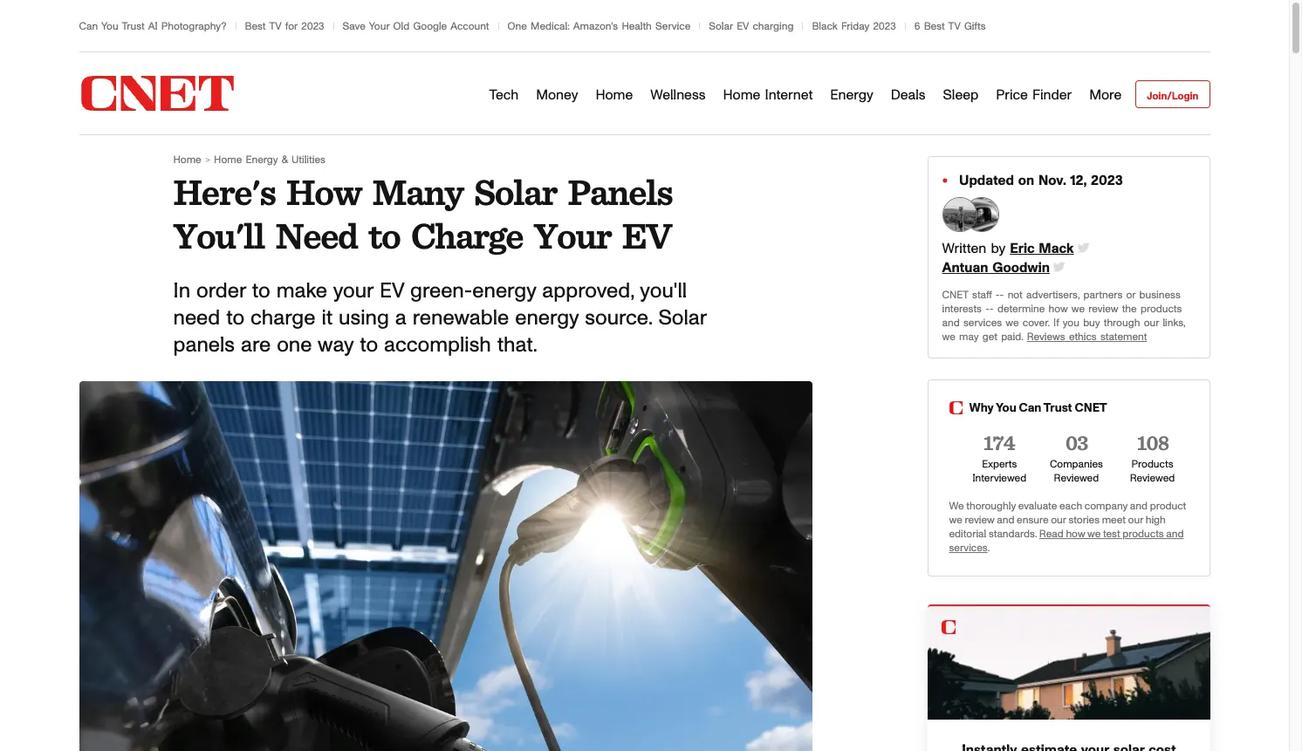 Task type: locate. For each thing, give the bounding box(es) containing it.
that.
[[498, 336, 538, 357]]

best
[[245, 21, 266, 31], [925, 21, 945, 31]]

1 vertical spatial products
[[1123, 529, 1165, 540]]

2023 right for
[[302, 21, 324, 31]]

cnet image
[[79, 76, 235, 111]]

you for can
[[101, 21, 118, 31]]

1 horizontal spatial your
[[534, 214, 611, 258]]

products down high
[[1123, 529, 1165, 540]]

are
[[241, 336, 271, 357]]

solar ev charging
[[709, 21, 794, 31]]

get
[[983, 332, 998, 342]]

1 horizontal spatial tv
[[949, 21, 961, 31]]

read
[[1040, 529, 1064, 540]]

antuan roadshow headshots jpegs 1893 007.jpg image
[[965, 198, 999, 231]]

nov.
[[1039, 174, 1067, 188]]

.
[[988, 543, 990, 554]]

your up approved,
[[534, 214, 611, 258]]

1 horizontal spatial can
[[1020, 403, 1042, 415]]

0 vertical spatial solar
[[709, 21, 733, 31]]

0 horizontal spatial solar
[[474, 170, 557, 214]]

03 04
[[1066, 431, 1089, 480]]

service
[[656, 21, 691, 31]]

0 vertical spatial review
[[1089, 304, 1119, 314]]

finder
[[1033, 88, 1072, 102]]

2 tv from the left
[[949, 21, 961, 31]]

products inside read how we test products and services
[[1123, 529, 1165, 540]]

solar
[[709, 21, 733, 31], [474, 170, 557, 214], [659, 308, 707, 329]]

0 vertical spatial cnet logo image
[[950, 402, 963, 415]]

0 vertical spatial products
[[1141, 304, 1183, 314]]

more
[[1090, 88, 1122, 102]]

solar inside trending element
[[709, 21, 733, 31]]

0 vertical spatial trust
[[122, 21, 145, 31]]

energy left deals
[[831, 88, 874, 102]]

house with solar panels image
[[928, 607, 1211, 721]]

the
[[1123, 304, 1138, 314]]

tv left gifts
[[949, 21, 961, 31]]

we up paid.
[[1006, 318, 1020, 328]]

stories
[[1069, 515, 1100, 526]]

0 vertical spatial energy
[[831, 88, 874, 102]]

friday
[[842, 21, 870, 31]]

to inside here's how many solar panels you'll need to charge your ev
[[369, 214, 400, 258]]

we left may at the right top
[[943, 332, 956, 342]]

0 vertical spatial your
[[369, 21, 390, 31]]

you'll
[[640, 281, 687, 302]]

your inside trending element
[[369, 21, 390, 31]]

services down editorial
[[950, 543, 988, 554]]

cnet logo image
[[950, 402, 963, 415], [942, 621, 956, 635]]

and up standards.
[[997, 515, 1015, 526]]

how inside cnet staff -- not advertisers, partners or business interests -- determine how we review the products and services we cover. if you buy through our links, we may get paid.
[[1049, 304, 1069, 314]]

updated
[[960, 174, 1015, 188]]

can right why
[[1020, 403, 1042, 415]]

we up the you at the top right of the page
[[1072, 304, 1086, 314]]

you inside trending element
[[101, 21, 118, 31]]

0 horizontal spatial cnet
[[943, 290, 969, 300]]

ev up you'll
[[622, 214, 671, 258]]

eric
[[1011, 242, 1035, 256]]

1 vertical spatial energy
[[515, 308, 579, 329]]

cnet up interests
[[943, 290, 969, 300]]

way
[[318, 336, 354, 357]]

to down using
[[360, 336, 378, 357]]

review down thoroughly
[[965, 515, 995, 526]]

2 vertical spatial ev
[[380, 281, 404, 302]]

reviewed
[[1055, 473, 1100, 484], [1131, 473, 1176, 484]]

our inside cnet staff -- not advertisers, partners or business interests -- determine how we review the products and services we cover. if you buy through our links, we may get paid.
[[1145, 318, 1160, 328]]

reviewed inside the companies reviewed
[[1055, 473, 1100, 484]]

can left ai on the top left of page
[[79, 21, 98, 31]]

eric mack twitter image
[[1078, 183, 1089, 314]]

save your old google account
[[343, 21, 490, 31]]

0 horizontal spatial tv
[[269, 21, 282, 31]]

ev left charging
[[737, 21, 749, 31]]

best right 6
[[925, 21, 945, 31]]

0 horizontal spatial review
[[965, 515, 995, 526]]

we down we
[[950, 515, 963, 526]]

0 horizontal spatial you
[[101, 21, 118, 31]]

review inside we thoroughly evaluate each company and product we review and ensure our stories meet our high editorial standards.
[[965, 515, 995, 526]]

your left "old" in the top of the page
[[369, 21, 390, 31]]

0 vertical spatial services
[[964, 318, 1003, 328]]

experts
[[983, 459, 1018, 470]]

0 vertical spatial you
[[101, 21, 118, 31]]

0 vertical spatial ev
[[737, 21, 749, 31]]

how down stories
[[1067, 529, 1086, 540]]

ev up a in the left of the page
[[380, 281, 404, 302]]

energy up renewable
[[473, 281, 537, 302]]

and
[[943, 318, 960, 328], [1131, 501, 1148, 512], [997, 515, 1015, 526], [1167, 529, 1185, 540]]

and up high
[[1131, 501, 1148, 512]]

1 vertical spatial you
[[996, 403, 1017, 415]]

1 vertical spatial ev
[[622, 214, 671, 258]]

solar inside in order to make your ev green-energy approved, you'll need to charge it using a renewable energy source. solar panels are one way to accomplish that.
[[659, 308, 707, 329]]

and down product
[[1167, 529, 1185, 540]]

can you trust ai photography? link
[[79, 21, 227, 31]]

source.
[[585, 308, 653, 329]]

energy left &
[[246, 155, 278, 165]]

updated on nov. 12, 2023
[[956, 174, 1124, 188]]

determine
[[998, 304, 1046, 314]]

0 vertical spatial can
[[79, 21, 98, 31]]

best left for
[[245, 21, 266, 31]]

services up get
[[964, 318, 1003, 328]]

we down stories
[[1088, 529, 1101, 540]]

you right why
[[996, 403, 1017, 415]]

1 horizontal spatial cnet
[[1075, 403, 1108, 415]]

need
[[275, 214, 358, 258]]

home for home energy & utilities
[[214, 155, 242, 165]]

mack
[[1039, 242, 1075, 256]]

can
[[79, 21, 98, 31], [1020, 403, 1042, 415]]

you left ai on the top left of page
[[101, 21, 118, 31]]

you
[[1063, 318, 1080, 328]]

2 horizontal spatial ev
[[737, 21, 749, 31]]

trust
[[122, 21, 145, 31], [1044, 403, 1073, 415]]

0 horizontal spatial can
[[79, 21, 98, 31]]

tv
[[269, 21, 282, 31], [949, 21, 961, 31]]

108 109
[[1137, 431, 1169, 480]]

1 reviewed from the left
[[1055, 473, 1100, 484]]

to up your
[[369, 214, 400, 258]]

ev inside trending element
[[737, 21, 749, 31]]

-
[[996, 290, 1000, 300], [1000, 290, 1005, 300], [986, 304, 990, 314], [990, 304, 994, 314]]

one
[[508, 21, 527, 31]]

1 best from the left
[[245, 21, 266, 31]]

need
[[173, 308, 220, 329]]

0 horizontal spatial reviewed
[[1055, 473, 1100, 484]]

reviews ethics statement link
[[1028, 332, 1148, 342]]

175
[[985, 455, 1016, 480]]

renewable
[[413, 308, 509, 329]]

home internet
[[723, 88, 813, 102]]

reviewed for 109
[[1131, 473, 1176, 484]]

trust up 03 on the bottom right of page
[[1044, 403, 1073, 415]]

how inside read how we test products and services
[[1067, 529, 1086, 540]]

1 horizontal spatial you
[[996, 403, 1017, 415]]

0 horizontal spatial trust
[[122, 21, 145, 31]]

antuan goodwin
[[943, 261, 1050, 275]]

home
[[596, 88, 633, 102], [723, 88, 761, 102], [173, 155, 201, 165], [214, 155, 242, 165]]

reviewed down companies
[[1055, 473, 1100, 484]]

1 vertical spatial how
[[1067, 529, 1086, 540]]

1 vertical spatial review
[[965, 515, 995, 526]]

products down business
[[1141, 304, 1183, 314]]

many
[[372, 170, 463, 214]]

your inside here's how many solar panels you'll need to charge your ev
[[534, 214, 611, 258]]

2 best from the left
[[925, 21, 945, 31]]

charging
[[753, 21, 794, 31]]

0 vertical spatial cnet
[[943, 290, 969, 300]]

approved,
[[543, 281, 635, 302]]

6
[[915, 21, 921, 31]]

interests
[[943, 304, 982, 314]]

0 horizontal spatial energy
[[246, 155, 278, 165]]

to up "charge"
[[252, 281, 270, 302]]

for
[[285, 21, 298, 31]]

deals
[[891, 88, 926, 102]]

health
[[622, 21, 652, 31]]

reviews
[[1028, 332, 1066, 342]]

here's
[[173, 170, 275, 214]]

ev
[[737, 21, 749, 31], [622, 214, 671, 258], [380, 281, 404, 302]]

1 horizontal spatial ev
[[622, 214, 671, 258]]

0 horizontal spatial best
[[245, 21, 266, 31]]

services inside cnet staff -- not advertisers, partners or business interests -- determine how we review the products and services we cover. if you buy through our links, we may get paid.
[[964, 318, 1003, 328]]

cnet up 03 on the bottom right of page
[[1075, 403, 1108, 415]]

1 tv from the left
[[269, 21, 282, 31]]

links,
[[1164, 318, 1186, 328]]

1 horizontal spatial best
[[925, 21, 945, 31]]

and down interests
[[943, 318, 960, 328]]

read how we test products and services link
[[950, 529, 1185, 554]]

make
[[277, 281, 328, 302]]

read how we test products and services
[[950, 529, 1185, 554]]

wellness
[[651, 88, 706, 102]]

companies reviewed
[[1050, 459, 1104, 484]]

1 horizontal spatial trust
[[1044, 403, 1073, 415]]

2023 right 12,
[[1092, 174, 1124, 188]]

or
[[1127, 290, 1136, 300]]

close up view of an ev charging using a solar car port image
[[79, 381, 813, 752]]

energy up that.
[[515, 308, 579, 329]]

1 vertical spatial your
[[534, 214, 611, 258]]

save your old google account link
[[343, 21, 490, 31]]

tv left for
[[269, 21, 282, 31]]

price
[[997, 88, 1028, 102]]

gifts
[[965, 21, 986, 31]]

services inside read how we test products and services
[[950, 543, 988, 554]]

you
[[101, 21, 118, 31], [996, 403, 1017, 415]]

best tv for 2023
[[245, 21, 324, 31]]

review down partners
[[1089, 304, 1119, 314]]

2 reviewed from the left
[[1131, 473, 1176, 484]]

we thoroughly evaluate each company and product we review and ensure our stories meet our high editorial standards.
[[950, 501, 1187, 540]]

0 horizontal spatial ev
[[380, 281, 404, 302]]

our
[[1145, 318, 1160, 328], [1052, 515, 1067, 526], [1129, 515, 1144, 526]]

1 horizontal spatial solar
[[659, 308, 707, 329]]

how up the if on the top of the page
[[1049, 304, 1069, 314]]

2023 right friday
[[874, 21, 897, 31]]

photography?
[[161, 21, 227, 31]]

ev inside here's how many solar panels you'll need to charge your ev
[[622, 214, 671, 258]]

1 horizontal spatial reviewed
[[1131, 473, 1176, 484]]

1 vertical spatial solar
[[474, 170, 557, 214]]

1 horizontal spatial review
[[1089, 304, 1119, 314]]

staff
[[973, 290, 993, 300]]

reviewed down products
[[1131, 473, 1176, 484]]

2 horizontal spatial solar
[[709, 21, 733, 31]]

0 horizontal spatial your
[[369, 21, 390, 31]]

trust left ai on the top left of page
[[122, 21, 145, 31]]

1 vertical spatial services
[[950, 543, 988, 554]]

cover.
[[1023, 318, 1050, 328]]

can you trust ai photography?
[[79, 21, 227, 31]]

written by eric mack
[[943, 242, 1075, 256]]

join/login button
[[1136, 80, 1211, 108]]

0 vertical spatial how
[[1049, 304, 1069, 314]]

reviewed for 04
[[1055, 473, 1100, 484]]

our left links,
[[1145, 318, 1160, 328]]

2 vertical spatial solar
[[659, 308, 707, 329]]



Task type: describe. For each thing, give the bounding box(es) containing it.
advertisers,
[[1027, 290, 1080, 300]]

108
[[1137, 431, 1169, 456]]

we inside read how we test products and services
[[1088, 529, 1101, 540]]

black friday 2023
[[812, 21, 897, 31]]

best tv for 2023 link
[[245, 21, 324, 31]]

join/login
[[1148, 91, 1199, 101]]

price finder link
[[997, 67, 1072, 123]]

statement
[[1101, 332, 1148, 342]]

goodwin
[[993, 261, 1050, 275]]

you for why
[[996, 403, 1017, 415]]

may
[[960, 332, 979, 342]]

test
[[1104, 529, 1121, 540]]

black friday 2023 link
[[812, 21, 897, 31]]

paid.
[[1002, 332, 1024, 342]]

companies
[[1050, 459, 1104, 470]]

evaluate
[[1019, 501, 1058, 512]]

04
[[1066, 455, 1089, 480]]

109
[[1137, 455, 1169, 480]]

1 horizontal spatial 2023
[[874, 21, 897, 31]]

img 20200924 185317 image
[[944, 198, 977, 231]]

products reviewed
[[1131, 459, 1176, 484]]

cnet staff -- not advertisers, partners or business interests -- determine how we review the products and services we cover. if you buy through our links, we may get paid.
[[943, 290, 1186, 342]]

ev inside in order to make your ev green-energy approved, you'll need to charge it using a renewable energy source. solar panels are one way to accomplish that.
[[380, 281, 404, 302]]

how
[[286, 170, 362, 214]]

ai
[[148, 21, 158, 31]]

trending element
[[79, 0, 1211, 52]]

one
[[277, 336, 312, 357]]

product
[[1151, 501, 1187, 512]]

antuan goodwin twitter image
[[1054, 202, 1065, 333]]

in
[[173, 281, 190, 302]]

home energy & utilities
[[214, 155, 326, 165]]

0 horizontal spatial 2023
[[302, 21, 324, 31]]

ethics
[[1070, 332, 1097, 342]]

internet
[[765, 88, 813, 102]]

1 vertical spatial energy
[[246, 155, 278, 165]]

and inside read how we test products and services
[[1167, 529, 1185, 540]]

home energy & utilities link
[[214, 155, 326, 165]]

6 best tv gifts
[[915, 21, 986, 31]]

we
[[950, 501, 965, 512]]

solar inside here's how many solar panels you'll need to charge your ev
[[474, 170, 557, 214]]

174 175
[[984, 431, 1016, 480]]

can inside trending element
[[79, 21, 98, 31]]

1 vertical spatial cnet logo image
[[942, 621, 956, 635]]

2 horizontal spatial 2023
[[1092, 174, 1124, 188]]

ensure
[[1017, 515, 1049, 526]]

black
[[812, 21, 838, 31]]

home for home internet
[[723, 88, 761, 102]]

save
[[343, 21, 366, 31]]

interviewed
[[973, 473, 1027, 484]]

1 vertical spatial cnet
[[1075, 403, 1108, 415]]

a
[[395, 308, 407, 329]]

home for home 'link'
[[173, 155, 201, 165]]

1 vertical spatial trust
[[1044, 403, 1073, 415]]

panels
[[173, 336, 235, 357]]

your
[[333, 281, 374, 302]]

standards.
[[989, 529, 1038, 540]]

review inside cnet staff -- not advertisers, partners or business interests -- determine how we review the products and services we cover. if you buy through our links, we may get paid.
[[1089, 304, 1119, 314]]

accomplish
[[384, 336, 491, 357]]

why
[[970, 403, 994, 415]]

editorial
[[950, 529, 987, 540]]

using
[[339, 308, 389, 329]]

you'll
[[173, 214, 264, 258]]

on
[[1019, 174, 1035, 188]]

each
[[1060, 501, 1083, 512]]

home link
[[173, 155, 201, 165]]

our up read
[[1052, 515, 1067, 526]]

cnet inside cnet staff -- not advertisers, partners or business interests -- determine how we review the products and services we cover. if you buy through our links, we may get paid.
[[943, 290, 969, 300]]

charge
[[251, 308, 316, 329]]

products
[[1132, 459, 1174, 470]]

panels
[[568, 170, 673, 214]]

sleep
[[944, 88, 979, 102]]

1 horizontal spatial energy
[[831, 88, 874, 102]]

in order to make your ev green-energy approved, you'll need to charge it using a renewable energy source. solar panels are one way to accomplish that.
[[173, 281, 707, 357]]

high
[[1146, 515, 1167, 526]]

company
[[1085, 501, 1128, 512]]

trust inside trending element
[[122, 21, 145, 31]]

6 best tv gifts link
[[915, 21, 986, 31]]

business
[[1140, 290, 1181, 300]]

to down order
[[226, 308, 245, 329]]

meet
[[1103, 515, 1126, 526]]

charge
[[411, 214, 523, 258]]

products inside cnet staff -- not advertisers, partners or business interests -- determine how we review the products and services we cover. if you buy through our links, we may get paid.
[[1141, 304, 1183, 314]]

1 vertical spatial can
[[1020, 403, 1042, 415]]

utilities
[[292, 155, 326, 165]]

0 vertical spatial energy
[[473, 281, 537, 302]]

our left high
[[1129, 515, 1144, 526]]

&
[[282, 155, 288, 165]]

tech
[[489, 88, 519, 102]]

and inside cnet staff -- not advertisers, partners or business interests -- determine how we review the products and services we cover. if you buy through our links, we may get paid.
[[943, 318, 960, 328]]

why you can trust cnet
[[970, 403, 1108, 415]]

partners
[[1084, 290, 1123, 300]]

we inside we thoroughly evaluate each company and product we review and ensure our stories meet our high editorial standards.
[[950, 515, 963, 526]]

03
[[1066, 431, 1088, 456]]

buy
[[1084, 318, 1101, 328]]

one medical: amazon's health service link
[[508, 21, 691, 31]]

solar ev charging link
[[709, 21, 794, 31]]

here's how many solar panels you'll need to charge your ev
[[173, 170, 673, 258]]

account
[[451, 21, 490, 31]]



Task type: vqa. For each thing, say whether or not it's contained in the screenshot.
the top You
yes



